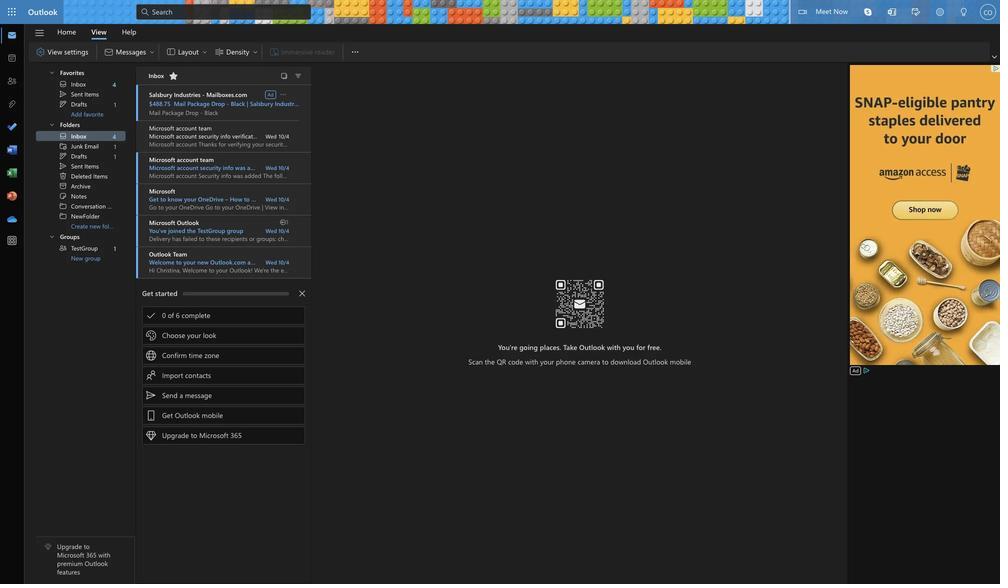 Task type: vqa. For each thing, say whether or not it's contained in the screenshot.


Task type: describe. For each thing, give the bounding box(es) containing it.
 sent items  deleted items  archive  notes  conversation history  newfolder
[[59, 162, 126, 220]]

get for get to know your onedrive – how to back up your pc and mobile
[[149, 195, 159, 203]]

tree containing favorites
[[36, 63, 126, 119]]

to inside you're going places. take outlook with you for free. scan the qr code with your phone camera to download outlook mobile
[[602, 357, 609, 367]]

confirm time zone
[[162, 351, 219, 360]]


[[59, 244, 67, 252]]

365 for upgrade to microsoft 365
[[230, 431, 242, 440]]

inbox 
[[149, 71, 178, 81]]

1  from the top
[[59, 202, 67, 210]]

 heading
[[149, 67, 181, 85]]

 button
[[856, 0, 880, 24]]

salsbury industries - mailboxes.com
[[149, 91, 247, 99]]


[[36, 47, 46, 57]]

10/4 inside outlook team welcome to your new outlook.com account wed 10/4
[[278, 258, 289, 266]]

wed 10/4 for get to know your onedrive – how to back up your pc and mobile
[[266, 195, 289, 203]]

add favorite
[[71, 110, 104, 118]]

 button inside message list no conversations selected list box
[[279, 89, 288, 99]]

 button
[[294, 286, 310, 302]]

with inside upgrade to microsoft 365 with premium outlook features
[[98, 551, 111, 560]]

get to know your onedrive – how to back up your pc and mobile
[[149, 195, 328, 203]]

1 tree item from the top
[[36, 79, 126, 89]]

Search for email, meetings, files and more. field
[[151, 6, 305, 17]]

1 horizontal spatial with
[[525, 357, 538, 367]]

confirm
[[162, 351, 187, 360]]

pc
[[288, 195, 296, 203]]

11 tree item from the top
[[36, 201, 126, 211]]


[[146, 391, 156, 401]]

the inside message list no conversations selected list box
[[187, 227, 196, 235]]

$488.75
[[149, 100, 171, 108]]

team
[[173, 250, 187, 258]]

message
[[185, 391, 212, 400]]

choose
[[162, 331, 185, 340]]

to down 'get outlook mobile'
[[191, 431, 197, 440]]

 inside  groups
[[49, 234, 55, 240]]

 inside ' favorites'
[[49, 70, 55, 76]]

code
[[508, 357, 523, 367]]

verification
[[232, 132, 261, 140]]

 for 13th tree item from the bottom of the page
[[59, 80, 67, 88]]

wed 10/4 for you've joined the testgroup group
[[266, 227, 289, 234]]

ad inside message list no conversations selected list box
[[268, 91, 274, 98]]

onedrive image
[[7, 215, 17, 225]]

new
[[71, 254, 83, 262]]

for
[[636, 343, 646, 352]]

your inside you're going places. take outlook with you for free. scan the qr code with your phone camera to download outlook mobile
[[540, 357, 554, 367]]

your left look
[[187, 331, 201, 340]]

1 for eighth tree item from the bottom of the page
[[114, 152, 116, 160]]

your right up
[[275, 195, 287, 203]]

0 vertical spatial package
[[187, 100, 210, 108]]

people image
[[7, 77, 17, 87]]

2 vertical spatial items
[[93, 172, 108, 180]]

items for  sent items
[[84, 90, 99, 98]]

4 wed from the top
[[266, 227, 277, 234]]

settings
[[64, 47, 88, 56]]

send
[[162, 391, 178, 400]]

inbox for 13th tree item from the bottom of the page
[[71, 80, 86, 88]]

0 vertical spatial drop
[[211, 100, 225, 108]]

calendar image
[[7, 54, 17, 64]]

12 tree item from the top
[[36, 211, 126, 221]]

group inside message list no conversations selected list box
[[227, 227, 243, 235]]

mail image
[[7, 31, 17, 41]]

create new folder tree item
[[36, 221, 126, 231]]

team for verification
[[198, 124, 212, 132]]

camera
[[578, 357, 600, 367]]

look
[[203, 331, 216, 340]]

to right 'how'
[[244, 195, 250, 203]]

inbox inside inbox 
[[149, 72, 164, 80]]

scan
[[468, 357, 483, 367]]

365 for upgrade to microsoft 365 with premium outlook features
[[86, 551, 97, 560]]

 view settings
[[36, 47, 88, 57]]

time
[[189, 351, 203, 360]]

outlook down know
[[177, 219, 199, 227]]

help button
[[114, 24, 144, 40]]

powerpoint image
[[7, 192, 17, 202]]

phone
[[556, 357, 576, 367]]

wed inside outlook team welcome to your new outlook.com account wed 10/4
[[266, 258, 277, 266]]


[[146, 431, 156, 441]]

files image
[[7, 100, 17, 110]]

a
[[179, 391, 183, 400]]

layout
[[178, 47, 199, 56]]

and
[[297, 195, 308, 203]]

outlook inside "banner"
[[28, 7, 57, 17]]

tab list containing home
[[50, 24, 144, 40]]

going
[[519, 343, 538, 352]]

10/4 inside microsoft account team microsoft account security info verification wed 10/4
[[278, 132, 289, 140]]

import
[[162, 371, 183, 380]]


[[140, 7, 150, 17]]


[[888, 8, 896, 16]]

mobile inside you're going places. take outlook with you for free. scan the qr code with your phone camera to download outlook mobile
[[670, 357, 691, 367]]

folders
[[60, 120, 80, 128]]

tree item containing 
[[36, 181, 126, 191]]

wed inside microsoft account team microsoft account security info verification wed 10/4
[[266, 132, 277, 140]]

 inside " density "
[[252, 49, 258, 55]]

0 vertical spatial mobile
[[309, 195, 328, 203]]


[[864, 8, 872, 16]]

1 vertical spatial -
[[227, 100, 229, 108]]

folder
[[102, 222, 118, 230]]

application containing outlook
[[0, 0, 1000, 584]]

 inside  messages 
[[149, 49, 155, 55]]

0 vertical spatial mail
[[174, 100, 186, 108]]

0
[[162, 311, 166, 320]]


[[960, 8, 968, 16]]

create new folder
[[71, 222, 118, 230]]

of
[[168, 311, 174, 320]]

 favorites
[[49, 68, 84, 76]]

sent for  sent items  deleted items  archive  notes  conversation history  newfolder
[[71, 162, 83, 170]]

help
[[122, 27, 136, 36]]

you've
[[149, 227, 167, 235]]

you're going places. take outlook with you for free. scan the qr code with your phone camera to download outlook mobile
[[468, 343, 691, 367]]

outlook.com
[[210, 258, 246, 266]]

industries inside $488.75 mail package drop - black | salsbury industries mail package drop - black
[[275, 100, 302, 108]]

outlook up camera
[[579, 343, 605, 352]]

send a message
[[162, 391, 212, 400]]

contacts
[[185, 371, 211, 380]]

0 of 6 complete
[[162, 311, 210, 320]]

view inside button
[[91, 27, 107, 36]]

download
[[610, 357, 641, 367]]


[[214, 47, 224, 57]]

groups
[[60, 232, 80, 240]]

0 horizontal spatial industries
[[174, 91, 201, 99]]

set your advertising preferences image
[[863, 367, 871, 375]]

 density 
[[214, 47, 258, 57]]

|
[[247, 100, 248, 108]]

meet now
[[816, 7, 848, 16]]

to do image
[[7, 123, 17, 133]]

your right know
[[184, 195, 196, 203]]

 sent items
[[59, 90, 99, 98]]

get for get outlook mobile
[[162, 411, 173, 420]]

4 for 13th tree item from the bottom of the page
[[113, 80, 116, 88]]

message list no conversations selected list box
[[136, 85, 328, 584]]

security for verification
[[198, 132, 219, 140]]

 for fourth tree item from the top
[[59, 132, 67, 140]]

 inbox for fourth tree item from the top
[[59, 132, 86, 140]]

microsoft outlook
[[149, 219, 199, 227]]

testgroup inside tree item
[[71, 244, 98, 252]]

 button
[[277, 69, 291, 83]]

features
[[57, 568, 80, 576]]

junk
[[71, 142, 83, 150]]

more apps image
[[7, 236, 17, 246]]

 for 
[[59, 100, 67, 108]]

microsoft account team microsoft account security info was added wed 10/4
[[149, 156, 289, 172]]

1 for 11th tree item from the bottom
[[114, 100, 116, 108]]

 button
[[952, 0, 976, 26]]

tree item containing 
[[36, 171, 126, 181]]


[[34, 28, 45, 38]]

how
[[230, 195, 242, 203]]

density
[[226, 47, 249, 56]]

get outlook mobile
[[162, 411, 223, 420]]

added
[[247, 164, 264, 172]]

complete
[[182, 311, 210, 320]]

10/4 inside microsoft account team microsoft account security info was added wed 10/4
[[278, 164, 289, 171]]

history
[[107, 202, 126, 210]]

4 for fourth tree item from the top
[[113, 132, 116, 140]]

new inside tree item
[[90, 222, 101, 230]]



Task type: locate. For each thing, give the bounding box(es) containing it.
 down 
[[59, 152, 67, 160]]

1 vertical spatial mail
[[149, 109, 160, 117]]

view right 
[[48, 47, 62, 56]]

wed 10/4 down 
[[266, 227, 289, 234]]

0 horizontal spatial 365
[[86, 551, 97, 560]]

application
[[0, 0, 1000, 584]]

items right deleted
[[93, 172, 108, 180]]

tree containing 
[[36, 131, 126, 231]]

you
[[623, 343, 634, 352]]

wed right 'outlook.com'
[[266, 258, 277, 266]]

6 tree item from the top
[[36, 151, 126, 161]]

2  drafts from the top
[[59, 152, 87, 160]]

tree item up  junk email
[[36, 131, 126, 141]]

0 vertical spatial tree
[[36, 63, 126, 119]]

 button inside favorites tree item
[[40, 67, 59, 78]]

 left favorites
[[49, 70, 55, 76]]

 right density
[[252, 49, 258, 55]]

tree item down  sent items
[[36, 99, 126, 109]]

sent up add
[[71, 90, 83, 98]]

new inside outlook team welcome to your new outlook.com account wed 10/4
[[197, 258, 209, 266]]

0 vertical spatial 
[[59, 80, 67, 88]]

2 drafts from the top
[[71, 152, 87, 160]]

account
[[176, 124, 197, 132], [176, 132, 197, 140], [177, 156, 198, 164], [177, 164, 198, 172], [247, 258, 269, 266]]

choose your look
[[162, 331, 216, 340]]

0 vertical spatial  button
[[345, 42, 365, 62]]

wed 10/4 right back
[[266, 195, 289, 203]]


[[350, 47, 360, 57], [279, 90, 287, 98]]

info for was
[[223, 164, 234, 172]]

view button
[[84, 24, 114, 40]]

2  from the top
[[59, 212, 67, 220]]

1 vertical spatial  inbox
[[59, 132, 86, 140]]

2 4 from the top
[[113, 132, 116, 140]]

items up deleted
[[84, 162, 99, 170]]

 inbox up junk
[[59, 132, 86, 140]]

word image
[[7, 146, 17, 156]]

free.
[[647, 343, 662, 352]]

2 wed 10/4 from the top
[[266, 227, 289, 234]]

2 vertical spatial  button
[[40, 231, 59, 242]]

tree item down archive
[[36, 191, 126, 201]]

1 vertical spatial security
[[200, 164, 221, 172]]

the
[[187, 227, 196, 235], [485, 357, 495, 367]]

newfolder
[[71, 212, 100, 220]]

team for was
[[200, 156, 214, 164]]

you're
[[498, 343, 517, 352]]

left-rail-appbar navigation
[[2, 24, 22, 231]]

 up 
[[59, 162, 67, 170]]

1  from the top
[[59, 90, 67, 98]]

1 horizontal spatial group
[[227, 227, 243, 235]]

 button for groups
[[40, 231, 59, 242]]

with down going
[[525, 357, 538, 367]]

outlook left team
[[149, 250, 171, 258]]

1 vertical spatial industries
[[275, 100, 302, 108]]

messages
[[116, 47, 146, 56]]

9 tree item from the top
[[36, 181, 126, 191]]

0 horizontal spatial the
[[187, 227, 196, 235]]

1 drafts from the top
[[71, 100, 87, 108]]

industries
[[174, 91, 201, 99], [275, 100, 302, 108]]

drafts down  sent items
[[71, 100, 87, 108]]

sent inside tree item
[[71, 90, 83, 98]]

0 vertical spatial testgroup
[[197, 227, 225, 235]]

wed
[[266, 132, 277, 140], [266, 164, 277, 171], [266, 195, 277, 203], [266, 227, 277, 234], [266, 258, 277, 266]]

2 horizontal spatial with
[[607, 343, 621, 352]]

get for get started
[[142, 289, 153, 298]]

0 vertical spatial security
[[198, 132, 219, 140]]

 for 
[[59, 152, 67, 160]]

testgroup inside message list no conversations selected list box
[[197, 227, 225, 235]]

welcome
[[149, 258, 174, 266]]

0 vertical spatial drafts
[[71, 100, 87, 108]]

sent up deleted
[[71, 162, 83, 170]]

1 vertical spatial upgrade
[[57, 543, 82, 551]]

1 vertical spatial 
[[59, 152, 67, 160]]

know
[[168, 195, 182, 203]]

1 horizontal spatial salsbury
[[250, 100, 273, 108]]

1 vertical spatial 4
[[113, 132, 116, 140]]

0 vertical spatial new
[[90, 222, 101, 230]]

your
[[184, 195, 196, 203], [275, 195, 287, 203], [183, 258, 196, 266], [187, 331, 201, 340], [540, 357, 554, 367]]

1 vertical spatial info
[[223, 164, 234, 172]]


[[146, 331, 156, 341]]

1 vertical spatial 
[[59, 132, 67, 140]]

testgroup up the 'new group'
[[71, 244, 98, 252]]

0 vertical spatial  drafts
[[59, 100, 87, 108]]

tree item containing 
[[36, 141, 126, 151]]

0 vertical spatial view
[[91, 27, 107, 36]]

1 horizontal spatial black
[[231, 100, 245, 108]]

1 vertical spatial group
[[85, 254, 101, 262]]

1 horizontal spatial drop
[[211, 100, 225, 108]]

industries down the 
[[275, 100, 302, 108]]

2 vertical spatial inbox
[[71, 132, 86, 140]]

mailboxes.com
[[206, 91, 247, 99]]

 drafts for sent items
[[59, 152, 87, 160]]

1 vertical spatial 365
[[86, 551, 97, 560]]

inbox left  button
[[149, 72, 164, 80]]

upgrade up premium
[[57, 543, 82, 551]]

 for rightmost  dropdown button
[[350, 47, 360, 57]]

wed inside microsoft account team microsoft account security info was added wed 10/4
[[266, 164, 277, 171]]

1 vertical spatial get
[[142, 289, 153, 298]]

3 1 from the top
[[114, 152, 116, 160]]

salsbury right |
[[250, 100, 273, 108]]

 left the groups
[[49, 234, 55, 240]]

- down salsbury industries - mailboxes.com
[[200, 109, 203, 117]]

0 vertical spatial wed 10/4
[[266, 195, 289, 203]]

 button
[[990, 52, 999, 62]]

 inside  sent items  deleted items  archive  notes  conversation history  newfolder
[[59, 162, 67, 170]]

black up microsoft account team microsoft account security info verification wed 10/4
[[204, 109, 218, 117]]

3 tree item from the top
[[36, 99, 126, 109]]

8 tree item from the top
[[36, 171, 126, 181]]

tree item down deleted
[[36, 181, 126, 191]]

0 vertical spatial 365
[[230, 431, 242, 440]]

1 vertical spatial drafts
[[71, 152, 87, 160]]

co image
[[980, 4, 996, 20]]

1 vertical spatial 
[[59, 212, 67, 220]]

team inside microsoft account team microsoft account security info was added wed 10/4
[[200, 156, 214, 164]]

tree item containing 
[[36, 243, 126, 253]]

1 vertical spatial tree
[[36, 131, 126, 231]]

1 horizontal spatial  button
[[345, 42, 365, 62]]

1 wed 10/4 from the top
[[266, 195, 289, 203]]

tree item up new
[[36, 243, 126, 253]]

- down mailboxes.com at the top of the page
[[227, 100, 229, 108]]

the right joined
[[187, 227, 196, 235]]

 drafts up add
[[59, 100, 87, 108]]

 inside  layout 
[[202, 49, 208, 55]]

testgroup up outlook team welcome to your new outlook.com account wed 10/4
[[197, 227, 225, 235]]

1 vertical spatial mobile
[[670, 357, 691, 367]]

wed right back
[[266, 195, 277, 203]]

upgrade right 
[[162, 431, 189, 440]]

2 vertical spatial mobile
[[202, 411, 223, 420]]

layout group
[[161, 42, 260, 60]]

5 wed from the top
[[266, 258, 277, 266]]

inbox for fourth tree item from the top
[[71, 132, 86, 140]]

ad
[[268, 91, 274, 98], [853, 367, 859, 374]]

to inside upgrade to microsoft 365 with premium outlook features
[[84, 543, 90, 551]]

2  from the top
[[59, 152, 67, 160]]

1 vertical spatial drop
[[185, 109, 199, 117]]

0 vertical spatial  inbox
[[59, 80, 86, 88]]

outlook down free.
[[643, 357, 668, 367]]

 for  dropdown button inside message list no conversations selected list box
[[279, 90, 287, 98]]

tree item up  sent items
[[36, 79, 126, 89]]

 down ' favorites'
[[59, 80, 67, 88]]

 button
[[40, 67, 59, 78], [40, 119, 59, 130], [40, 231, 59, 242]]

0 vertical spatial the
[[187, 227, 196, 235]]

0 horizontal spatial 
[[279, 90, 287, 98]]

tree
[[36, 63, 126, 119], [36, 131, 126, 231]]

0 horizontal spatial drop
[[185, 109, 199, 117]]


[[992, 55, 997, 60]]


[[168, 71, 178, 81]]

1 vertical spatial team
[[200, 156, 214, 164]]

1 right the email
[[114, 142, 116, 150]]

1 1 from the top
[[114, 100, 116, 108]]

2  from the top
[[59, 162, 67, 170]]

 button left folders
[[40, 119, 59, 130]]

1 horizontal spatial view
[[91, 27, 107, 36]]

0 vertical spatial ad
[[268, 91, 274, 98]]

upgrade inside message list no conversations selected list box
[[162, 431, 189, 440]]

package
[[187, 100, 210, 108], [162, 109, 184, 117]]

security
[[198, 132, 219, 140], [200, 164, 221, 172]]

package down the $488.75 at the left top
[[162, 109, 184, 117]]

1 sent from the top
[[71, 90, 83, 98]]

premium
[[57, 559, 83, 568]]


[[59, 172, 67, 180]]

 drafts down junk
[[59, 152, 87, 160]]

0 vertical spatial with
[[607, 343, 621, 352]]

1  drafts from the top
[[59, 100, 87, 108]]

 button
[[345, 42, 365, 62], [279, 89, 288, 99]]

365 inside upgrade to microsoft 365 with premium outlook features
[[86, 551, 97, 560]]

1 horizontal spatial ad
[[853, 367, 859, 374]]

security for was
[[200, 164, 221, 172]]

view
[[91, 27, 107, 36], [48, 47, 62, 56]]

create
[[71, 222, 88, 230]]


[[281, 73, 288, 80]]

1 vertical spatial 
[[279, 90, 287, 98]]

info left verification
[[220, 132, 231, 140]]

1  inbox from the top
[[59, 80, 86, 88]]

items up favorite
[[84, 90, 99, 98]]

1 4 from the top
[[113, 80, 116, 88]]


[[294, 72, 302, 80]]

your inside outlook team welcome to your new outlook.com account wed 10/4
[[183, 258, 196, 266]]

drafts
[[71, 100, 87, 108], [71, 152, 87, 160]]

outlook up  button
[[28, 7, 57, 17]]

1 up  sent items  deleted items  archive  notes  conversation history  newfolder
[[114, 152, 116, 160]]

add favorite tree item
[[36, 109, 126, 119]]

microsoft account team microsoft account security info verification wed 10/4
[[149, 124, 289, 140]]

outlook down send a message
[[175, 411, 200, 420]]

home button
[[50, 24, 84, 40]]

0 vertical spatial -
[[202, 91, 205, 99]]

1 vertical spatial  button
[[279, 89, 288, 99]]

 inside message list no conversations selected list box
[[279, 90, 287, 98]]

1 down folder
[[114, 244, 116, 252]]

tree item up archive
[[36, 171, 126, 181]]

outlook inside upgrade to microsoft 365 with premium outlook features
[[85, 559, 108, 568]]

take
[[563, 343, 577, 352]]

 inbox for 13th tree item from the bottom of the page
[[59, 80, 86, 88]]

notes
[[71, 192, 87, 200]]

tree item up "add favorite" tree item
[[36, 89, 126, 99]]

with right premium
[[98, 551, 111, 560]]

outlook right premium
[[85, 559, 108, 568]]

1 vertical spatial wed 10/4
[[266, 227, 289, 234]]

 for  sent items
[[59, 90, 67, 98]]

7 tree item from the top
[[36, 161, 126, 171]]


[[799, 8, 807, 16]]

10 tree item from the top
[[36, 191, 126, 201]]

1 vertical spatial inbox
[[71, 80, 86, 88]]

4
[[113, 80, 116, 88], [113, 132, 116, 140]]

account inside outlook team welcome to your new outlook.com account wed 10/4
[[247, 258, 269, 266]]

salsbury
[[149, 91, 172, 99], [250, 100, 273, 108]]

 left the  in the left top of the page
[[149, 49, 155, 55]]

 button for folders
[[40, 119, 59, 130]]

0 horizontal spatial view
[[48, 47, 62, 56]]

sent inside  sent items  deleted items  archive  notes  conversation history  newfolder
[[71, 162, 83, 170]]

upgrade inside upgrade to microsoft 365 with premium outlook features
[[57, 543, 82, 551]]

1 horizontal spatial 365
[[230, 431, 242, 440]]

tree item down  junk email
[[36, 151, 126, 161]]

 testgroup
[[59, 244, 98, 252]]

drafts for add favorite
[[71, 100, 87, 108]]

upgrade for upgrade to microsoft 365
[[162, 431, 189, 440]]

wed down up
[[266, 227, 277, 234]]

your right welcome
[[183, 258, 196, 266]]

get started
[[142, 289, 178, 298]]

1 wed from the top
[[266, 132, 277, 140]]

with left "you"
[[607, 343, 621, 352]]

 down ' favorites'
[[59, 90, 67, 98]]

2 tree item from the top
[[36, 89, 126, 99]]

2 tree from the top
[[36, 131, 126, 231]]

items for  sent items  deleted items  archive  notes  conversation history  newfolder
[[84, 162, 99, 170]]

items inside tree item
[[84, 90, 99, 98]]

you've joined the testgroup group
[[149, 227, 243, 235]]

 button up 
[[40, 231, 59, 242]]

 button down 
[[40, 67, 59, 78]]

package down salsbury industries - mailboxes.com
[[187, 100, 210, 108]]

0 vertical spatial salsbury
[[149, 91, 172, 99]]

security inside microsoft account team microsoft account security info was added wed 10/4
[[200, 164, 221, 172]]

info inside microsoft account team microsoft account security info verification wed 10/4
[[220, 132, 231, 140]]

 inside  folders
[[49, 122, 55, 128]]

group down 'how'
[[227, 227, 243, 235]]

0 horizontal spatial ad
[[268, 91, 274, 98]]

 button inside groups tree item
[[40, 231, 59, 242]]

import contacts
[[162, 371, 211, 380]]

 for  sent items  deleted items  archive  notes  conversation history  newfolder
[[59, 162, 67, 170]]

1 vertical spatial  button
[[40, 119, 59, 130]]

outlook banner
[[0, 0, 1000, 26]]

365 inside message list no conversations selected list box
[[230, 431, 242, 440]]

2 wed from the top
[[266, 164, 277, 171]]

new down newfolder
[[90, 222, 101, 230]]


[[59, 192, 67, 200]]

 junk email
[[59, 142, 99, 150]]

1 horizontal spatial new
[[197, 258, 209, 266]]


[[280, 219, 288, 227]]

drafts down  junk email
[[71, 152, 87, 160]]

1 vertical spatial testgroup
[[71, 244, 98, 252]]

drafts for sent items
[[71, 152, 87, 160]]

1 vertical spatial package
[[162, 109, 184, 117]]

0 horizontal spatial new
[[90, 222, 101, 230]]

 button
[[928, 0, 952, 26]]

to left know
[[160, 195, 166, 203]]


[[936, 8, 944, 16]]

1 vertical spatial 
[[59, 162, 67, 170]]

0 vertical spatial industries
[[174, 91, 201, 99]]

deleted
[[71, 172, 92, 180]]

2  button from the top
[[40, 119, 59, 130]]

2 vertical spatial -
[[200, 109, 203, 117]]

mail
[[174, 100, 186, 108], [149, 109, 160, 117]]

1 horizontal spatial upgrade
[[162, 431, 189, 440]]

the inside you're going places. take outlook with you for free. scan the qr code with your phone camera to download outlook mobile
[[485, 357, 495, 367]]

2 horizontal spatial mobile
[[670, 357, 691, 367]]

1 tree from the top
[[36, 63, 126, 119]]

- left mailboxes.com at the top of the page
[[202, 91, 205, 99]]

new group tree item
[[36, 253, 126, 263]]

info for verification
[[220, 132, 231, 140]]

4 1 from the top
[[114, 244, 116, 252]]

black left |
[[231, 100, 245, 108]]

black
[[231, 100, 245, 108], [204, 109, 218, 117]]

4 tree item from the top
[[36, 131, 126, 141]]

security inside microsoft account team microsoft account security info verification wed 10/4
[[198, 132, 219, 140]]


[[146, 351, 156, 361]]

365
[[230, 431, 242, 440], [86, 551, 97, 560]]

wed right "added"
[[266, 164, 277, 171]]

mail down the $488.75 at the left top
[[149, 109, 160, 117]]

your down places.
[[540, 357, 554, 367]]

 drafts for add favorite
[[59, 100, 87, 108]]

 button for favorites
[[40, 67, 59, 78]]

3  button from the top
[[40, 231, 59, 242]]

 left folders
[[49, 122, 55, 128]]

0 horizontal spatial package
[[162, 109, 184, 117]]

0 vertical spatial sent
[[71, 90, 83, 98]]

sent for  sent items
[[71, 90, 83, 98]]

0 horizontal spatial upgrade
[[57, 543, 82, 551]]

mail right the $488.75 at the left top
[[174, 100, 186, 108]]

1 vertical spatial the
[[485, 357, 495, 367]]

outlook team welcome to your new outlook.com account wed 10/4
[[149, 250, 289, 266]]

outlook link
[[28, 0, 57, 24]]

2  from the top
[[59, 132, 67, 140]]

0 horizontal spatial testgroup
[[71, 244, 98, 252]]

home
[[57, 27, 76, 36]]

started
[[155, 289, 178, 298]]

1 vertical spatial black
[[204, 109, 218, 117]]

favorite
[[84, 110, 104, 118]]

salsbury inside $488.75 mail package drop - black | salsbury industries mail package drop - black
[[250, 100, 273, 108]]


[[146, 311, 156, 321]]

2 1 from the top
[[114, 142, 116, 150]]

4 down '' at the left top of the page
[[113, 80, 116, 88]]

1 horizontal spatial mobile
[[309, 195, 328, 203]]

tab list
[[50, 24, 144, 40]]

 layout 
[[166, 47, 208, 57]]

0 vertical spatial upgrade
[[162, 431, 189, 440]]

tree item up create at the left top of page
[[36, 211, 126, 221]]

1 vertical spatial sent
[[71, 162, 83, 170]]

microsoft inside upgrade to microsoft 365 with premium outlook features
[[57, 551, 84, 560]]

message list section
[[136, 64, 328, 584]]

team inside microsoft account team microsoft account security info verification wed 10/4
[[198, 124, 212, 132]]

 inside tree item
[[59, 90, 67, 98]]

new
[[90, 222, 101, 230], [197, 258, 209, 266]]

tree item
[[36, 79, 126, 89], [36, 89, 126, 99], [36, 99, 126, 109], [36, 131, 126, 141], [36, 141, 126, 151], [36, 151, 126, 161], [36, 161, 126, 171], [36, 171, 126, 181], [36, 181, 126, 191], [36, 191, 126, 201], [36, 201, 126, 211], [36, 211, 126, 221], [36, 243, 126, 253]]

1 for tree item containing 
[[114, 244, 116, 252]]

group inside tree item
[[85, 254, 101, 262]]

1 vertical spatial with
[[525, 357, 538, 367]]

0 horizontal spatial group
[[85, 254, 101, 262]]

2  inbox from the top
[[59, 132, 86, 140]]


[[166, 47, 176, 57]]

1  button from the top
[[40, 67, 59, 78]]

security up microsoft account team microsoft account security info was added wed 10/4
[[198, 132, 219, 140]]

 folders
[[49, 120, 80, 128]]

13 tree item from the top
[[36, 243, 126, 253]]

1  from the top
[[59, 80, 67, 88]]

0 vertical spatial 
[[350, 47, 360, 57]]

tree item down notes
[[36, 201, 126, 211]]

5 tree item from the top
[[36, 141, 126, 151]]

to right welcome
[[176, 258, 182, 266]]

0 vertical spatial get
[[149, 195, 159, 203]]

to right premium features image
[[84, 543, 90, 551]]

get left know
[[149, 195, 159, 203]]

microsoft
[[149, 124, 174, 132], [149, 132, 174, 140], [149, 156, 175, 164], [149, 164, 175, 172], [149, 187, 175, 195], [149, 219, 175, 227], [199, 431, 229, 440], [57, 551, 84, 560]]

1 vertical spatial  drafts
[[59, 152, 87, 160]]

upgrade for upgrade to microsoft 365 with premium outlook features
[[57, 543, 82, 551]]

get left the started
[[142, 289, 153, 298]]

inbox up  junk email
[[71, 132, 86, 140]]

to right camera
[[602, 357, 609, 367]]

email
[[85, 142, 99, 150]]

info inside microsoft account team microsoft account security info was added wed 10/4
[[223, 164, 234, 172]]

3 wed from the top
[[266, 195, 277, 203]]

0 vertical spatial items
[[84, 90, 99, 98]]

1 vertical spatial new
[[197, 258, 209, 266]]

1 vertical spatial salsbury
[[250, 100, 273, 108]]

2 sent from the top
[[71, 162, 83, 170]]


[[59, 80, 67, 88], [59, 132, 67, 140]]

0 horizontal spatial  button
[[279, 89, 288, 99]]

groups tree item
[[36, 231, 126, 243]]

 button
[[291, 69, 305, 83]]

mobile
[[309, 195, 328, 203], [670, 357, 691, 367], [202, 411, 223, 420]]

favorites tree item
[[36, 67, 126, 79]]

0 vertical spatial info
[[220, 132, 231, 140]]

the left "qr"
[[485, 357, 495, 367]]

drop down mailboxes.com at the top of the page
[[211, 100, 225, 108]]

0 horizontal spatial salsbury
[[149, 91, 172, 99]]

 inbox down favorites
[[59, 80, 86, 88]]

 up 
[[59, 132, 67, 140]]

 button
[[165, 68, 181, 84]]

 button inside folders tree item
[[40, 119, 59, 130]]

0 horizontal spatial mobile
[[202, 411, 223, 420]]

tree item down folders tree item
[[36, 141, 126, 151]]

1 for tree item containing 
[[114, 142, 116, 150]]

folders tree item
[[36, 119, 126, 131]]

premium features image
[[45, 544, 52, 551]]

2 vertical spatial with
[[98, 551, 111, 560]]

0 vertical spatial group
[[227, 227, 243, 235]]

view inside  view settings
[[48, 47, 62, 56]]

4 down folders tree item
[[113, 132, 116, 140]]

view up '' at the left top of the page
[[91, 27, 107, 36]]

inbox up  sent items
[[71, 80, 86, 88]]

1 up "add favorite" tree item
[[114, 100, 116, 108]]

excel image
[[7, 169, 17, 179]]

1 vertical spatial ad
[[853, 367, 859, 374]]


[[146, 411, 156, 421]]

 search field
[[136, 0, 311, 23]]

tree item containing 
[[36, 191, 126, 201]]

team
[[198, 124, 212, 132], [200, 156, 214, 164]]

inbox
[[149, 72, 164, 80], [71, 80, 86, 88], [71, 132, 86, 140]]

1 horizontal spatial mail
[[174, 100, 186, 108]]

outlook inside outlook team welcome to your new outlook.com account wed 10/4
[[149, 250, 171, 258]]

1 horizontal spatial the
[[485, 357, 495, 367]]

1  from the top
[[59, 100, 67, 108]]

new right team
[[197, 258, 209, 266]]

1 horizontal spatial 
[[350, 47, 360, 57]]

salsbury up the $488.75 at the left top
[[149, 91, 172, 99]]

to inside outlook team welcome to your new outlook.com account wed 10/4
[[176, 258, 182, 266]]

0 horizontal spatial black
[[204, 109, 218, 117]]



